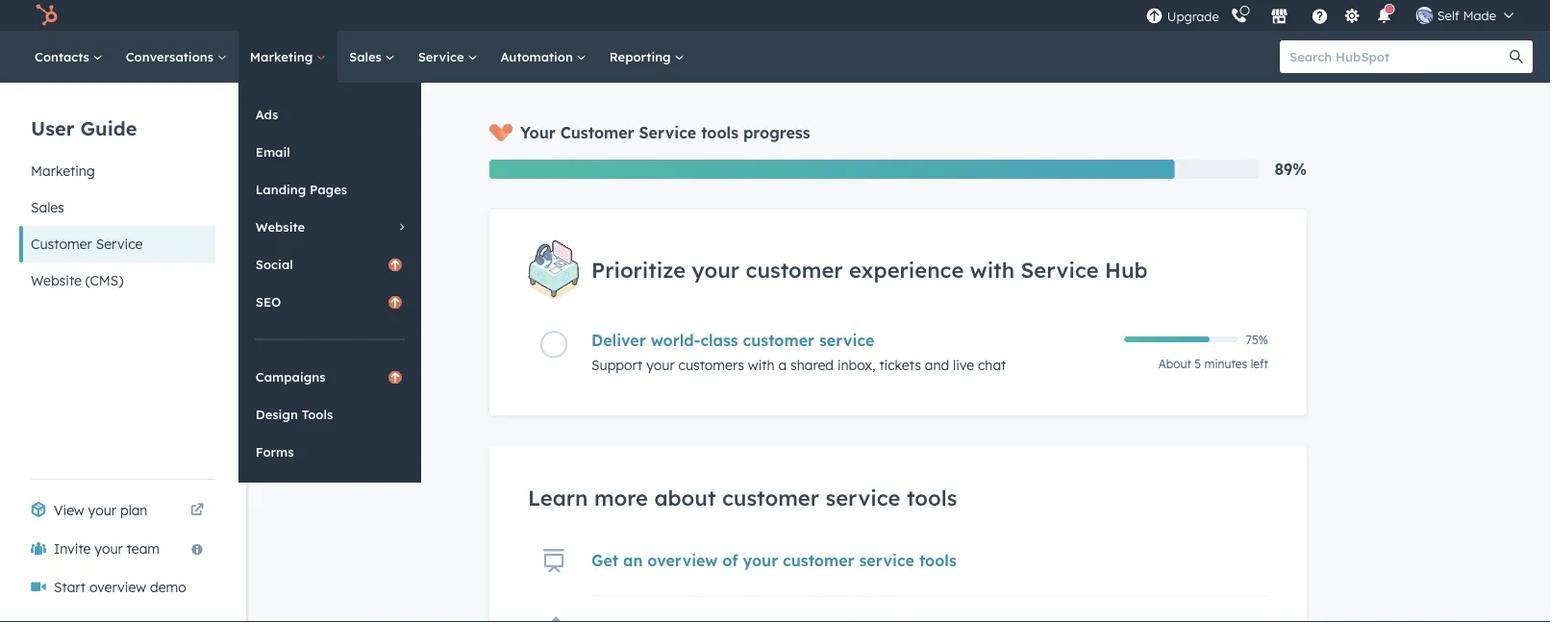 Task type: locate. For each thing, give the bounding box(es) containing it.
service inside button
[[96, 236, 143, 253]]

0 horizontal spatial sales
[[31, 199, 64, 216]]

customer up the get an overview of your customer service tools
[[722, 485, 820, 511]]

menu containing self made
[[1144, 0, 1528, 31]]

your customer service tools progress
[[520, 123, 810, 142]]

your
[[692, 257, 740, 283], [647, 357, 675, 373], [88, 502, 116, 519], [95, 541, 123, 557], [743, 550, 778, 570]]

website down landing
[[256, 219, 305, 235]]

automation
[[501, 49, 577, 64]]

1 horizontal spatial website
[[256, 219, 305, 235]]

website inside "marketing" menu
[[256, 219, 305, 235]]

your up class
[[692, 257, 740, 283]]

overview down "invite your team" 'button'
[[89, 579, 146, 596]]

1 horizontal spatial customer
[[561, 123, 634, 142]]

invite
[[54, 541, 91, 557]]

campaigns link
[[238, 359, 421, 395]]

service
[[820, 331, 875, 350], [826, 485, 901, 511], [859, 550, 915, 570]]

your left plan
[[88, 502, 116, 519]]

marketing
[[250, 49, 317, 64], [31, 163, 95, 179]]

0 vertical spatial tools
[[701, 123, 739, 142]]

plan
[[120, 502, 148, 519]]

sales link
[[338, 31, 407, 83]]

sales
[[349, 49, 385, 64], [31, 199, 64, 216]]

more
[[594, 485, 648, 511]]

and
[[925, 357, 950, 373]]

design tools
[[256, 406, 333, 422]]

conversations link
[[114, 31, 238, 83]]

tools
[[701, 123, 739, 142], [907, 485, 958, 511], [919, 550, 957, 570]]

0 horizontal spatial marketing
[[31, 163, 95, 179]]

marketing inside button
[[31, 163, 95, 179]]

campaigns
[[256, 369, 326, 385]]

landing pages
[[256, 181, 347, 197]]

view
[[54, 502, 84, 519]]

with left a
[[748, 357, 775, 373]]

with right experience in the top of the page
[[970, 257, 1015, 283]]

sales inside button
[[31, 199, 64, 216]]

link opens in a new window image
[[190, 504, 204, 518]]

menu
[[1144, 0, 1528, 31]]

0 vertical spatial website
[[256, 219, 305, 235]]

overview left of
[[648, 550, 718, 570]]

notifications button
[[1369, 0, 1401, 31]]

0 vertical spatial marketing
[[250, 49, 317, 64]]

settings image
[[1344, 8, 1361, 25]]

live
[[953, 357, 975, 373]]

customer right "your"
[[561, 123, 634, 142]]

0 horizontal spatial website
[[31, 272, 82, 289]]

customer up website (cms)
[[31, 236, 92, 253]]

service for class
[[820, 331, 875, 350]]

hubspot image
[[35, 4, 58, 27]]

website inside button
[[31, 272, 82, 289]]

customer up a
[[743, 331, 815, 350]]

start overview demo
[[54, 579, 186, 596]]

notifications image
[[1376, 9, 1394, 26]]

website down customer service
[[31, 272, 82, 289]]

your down world-
[[647, 357, 675, 373]]

email link
[[238, 134, 421, 170]]

social link
[[238, 246, 421, 283]]

1 horizontal spatial overview
[[648, 550, 718, 570]]

class
[[701, 331, 738, 350]]

customer service
[[31, 236, 143, 253]]

Search HubSpot search field
[[1280, 40, 1516, 73]]

service inside deliver world-class customer service support your customers with a shared inbox, tickets and live chat
[[820, 331, 875, 350]]

with
[[970, 257, 1015, 283], [748, 357, 775, 373]]

0 horizontal spatial overview
[[89, 579, 146, 596]]

get
[[592, 550, 619, 570]]

tickets
[[880, 357, 921, 373]]

your left team
[[95, 541, 123, 557]]

0 vertical spatial overview
[[648, 550, 718, 570]]

1 horizontal spatial sales
[[349, 49, 385, 64]]

a
[[779, 357, 787, 373]]

customer
[[561, 123, 634, 142], [31, 236, 92, 253]]

tools
[[302, 406, 333, 422]]

1 vertical spatial marketing
[[31, 163, 95, 179]]

0 vertical spatial customer
[[561, 123, 634, 142]]

service
[[418, 49, 468, 64], [639, 123, 697, 142], [96, 236, 143, 253], [1021, 257, 1099, 283]]

pages
[[310, 181, 347, 197]]

service down sales button
[[96, 236, 143, 253]]

1 vertical spatial website
[[31, 272, 82, 289]]

your inside "invite your team" 'button'
[[95, 541, 123, 557]]

sales up ads link
[[349, 49, 385, 64]]

1 vertical spatial service
[[826, 485, 901, 511]]

0 horizontal spatial with
[[748, 357, 775, 373]]

2 vertical spatial service
[[859, 550, 915, 570]]

hub
[[1105, 257, 1148, 283]]

get an overview of your customer service tools button
[[592, 550, 957, 570]]

0 horizontal spatial customer
[[31, 236, 92, 253]]

0 vertical spatial with
[[970, 257, 1015, 283]]

calling icon button
[[1223, 3, 1256, 28]]

marketing up ads
[[250, 49, 317, 64]]

overview
[[648, 550, 718, 570], [89, 579, 146, 596]]

sales up customer service
[[31, 199, 64, 216]]

1 vertical spatial overview
[[89, 579, 146, 596]]

marketing menu
[[238, 83, 421, 483]]

about
[[1159, 357, 1192, 371]]

link opens in a new window image
[[190, 499, 204, 522]]

customer
[[746, 257, 843, 283], [743, 331, 815, 350], [722, 485, 820, 511], [783, 550, 855, 570]]

website
[[256, 219, 305, 235], [31, 272, 82, 289]]

sales button
[[19, 190, 215, 226]]

inbox,
[[838, 357, 876, 373]]

design tools link
[[238, 396, 421, 433]]

marketing down user
[[31, 163, 95, 179]]

user guide views element
[[19, 83, 215, 299]]

1 vertical spatial sales
[[31, 199, 64, 216]]

1 horizontal spatial with
[[970, 257, 1015, 283]]

start overview demo link
[[19, 569, 215, 607]]

website for website
[[256, 219, 305, 235]]

1 vertical spatial with
[[748, 357, 775, 373]]

0 vertical spatial service
[[820, 331, 875, 350]]

landing pages link
[[238, 171, 421, 208]]

service down 'reporting' "link"
[[639, 123, 697, 142]]

service right sales link
[[418, 49, 468, 64]]

your for plan
[[88, 502, 116, 519]]

1 vertical spatial customer
[[31, 236, 92, 253]]

your inside view your plan link
[[88, 502, 116, 519]]

1 horizontal spatial marketing
[[250, 49, 317, 64]]



Task type: vqa. For each thing, say whether or not it's contained in the screenshot.
the with
yes



Task type: describe. For each thing, give the bounding box(es) containing it.
ads
[[256, 106, 278, 122]]

5
[[1195, 357, 1202, 371]]

89%
[[1275, 160, 1307, 179]]

world-
[[651, 331, 701, 350]]

experience
[[849, 257, 964, 283]]

(cms)
[[85, 272, 124, 289]]

your for team
[[95, 541, 123, 557]]

marketing link
[[238, 31, 338, 83]]

[object object] complete progress bar
[[1124, 336, 1210, 342]]

invite your team
[[54, 541, 160, 557]]

prioritize
[[592, 257, 686, 283]]

your inside deliver world-class customer service support your customers with a shared inbox, tickets and live chat
[[647, 357, 675, 373]]

search button
[[1501, 40, 1533, 73]]

hubspot link
[[23, 4, 72, 27]]

email
[[256, 144, 290, 160]]

ruby anderson image
[[1417, 7, 1434, 24]]

reporting
[[610, 49, 675, 64]]

help image
[[1312, 9, 1329, 26]]

marketplaces image
[[1271, 9, 1289, 26]]

deliver
[[592, 331, 646, 350]]

invite your team button
[[19, 530, 215, 569]]

service link
[[407, 31, 489, 83]]

your for customer
[[692, 257, 740, 283]]

user guide
[[31, 116, 137, 140]]

deliver world-class customer service button
[[592, 331, 1113, 350]]

forms link
[[238, 434, 421, 470]]

0 vertical spatial sales
[[349, 49, 385, 64]]

customer inside deliver world-class customer service support your customers with a shared inbox, tickets and live chat
[[743, 331, 815, 350]]

design
[[256, 406, 298, 422]]

75%
[[1247, 332, 1269, 347]]

website for website (cms)
[[31, 272, 82, 289]]

view your plan
[[54, 502, 148, 519]]

left
[[1251, 357, 1269, 371]]

customer inside button
[[31, 236, 92, 253]]

self made
[[1438, 7, 1497, 23]]

minutes
[[1205, 357, 1248, 371]]

customers
[[679, 357, 744, 373]]

team
[[127, 541, 160, 557]]

website (cms) button
[[19, 263, 215, 299]]

prioritize your customer experience with service hub
[[592, 257, 1148, 283]]

seo
[[256, 294, 281, 310]]

2 vertical spatial tools
[[919, 550, 957, 570]]

upgrade
[[1168, 9, 1219, 25]]

settings link
[[1341, 5, 1365, 25]]

marketing button
[[19, 153, 215, 190]]

with inside deliver world-class customer service support your customers with a shared inbox, tickets and live chat
[[748, 357, 775, 373]]

self made button
[[1405, 0, 1526, 31]]

your
[[520, 123, 556, 142]]

contacts link
[[23, 31, 114, 83]]

help button
[[1304, 0, 1337, 31]]

user
[[31, 116, 74, 140]]

search image
[[1510, 50, 1524, 63]]

progress
[[744, 123, 810, 142]]

deliver world-class customer service support your customers with a shared inbox, tickets and live chat
[[592, 331, 1006, 373]]

contacts
[[35, 49, 93, 64]]

website (cms)
[[31, 272, 124, 289]]

shared
[[791, 357, 834, 373]]

demo
[[150, 579, 186, 596]]

conversations
[[126, 49, 217, 64]]

customer right of
[[783, 550, 855, 570]]

about 5 minutes left
[[1159, 357, 1269, 371]]

landing
[[256, 181, 306, 197]]

get an overview of your customer service tools
[[592, 550, 957, 570]]

1 vertical spatial tools
[[907, 485, 958, 511]]

your right of
[[743, 550, 778, 570]]

forms
[[256, 444, 294, 460]]

chat
[[978, 357, 1006, 373]]

service left hub
[[1021, 257, 1099, 283]]

customer up deliver world-class customer service support your customers with a shared inbox, tickets and live chat
[[746, 257, 843, 283]]

ads link
[[238, 96, 421, 133]]

calling icon image
[[1231, 7, 1248, 25]]

self
[[1438, 7, 1460, 23]]

learn more about customer service tools
[[528, 485, 958, 511]]

your customer service tools progress progress bar
[[490, 160, 1175, 179]]

customer service button
[[19, 226, 215, 263]]

guide
[[80, 116, 137, 140]]

about
[[654, 485, 716, 511]]

learn
[[528, 485, 588, 511]]

automation link
[[489, 31, 598, 83]]

upgrade image
[[1146, 8, 1164, 25]]

made
[[1463, 7, 1497, 23]]

website link
[[238, 209, 421, 245]]

an
[[623, 550, 643, 570]]

view your plan link
[[19, 492, 215, 530]]

support
[[592, 357, 643, 373]]

reporting link
[[598, 31, 696, 83]]

of
[[723, 550, 738, 570]]

seo link
[[238, 284, 421, 320]]

service for about
[[826, 485, 901, 511]]

start
[[54, 579, 86, 596]]



